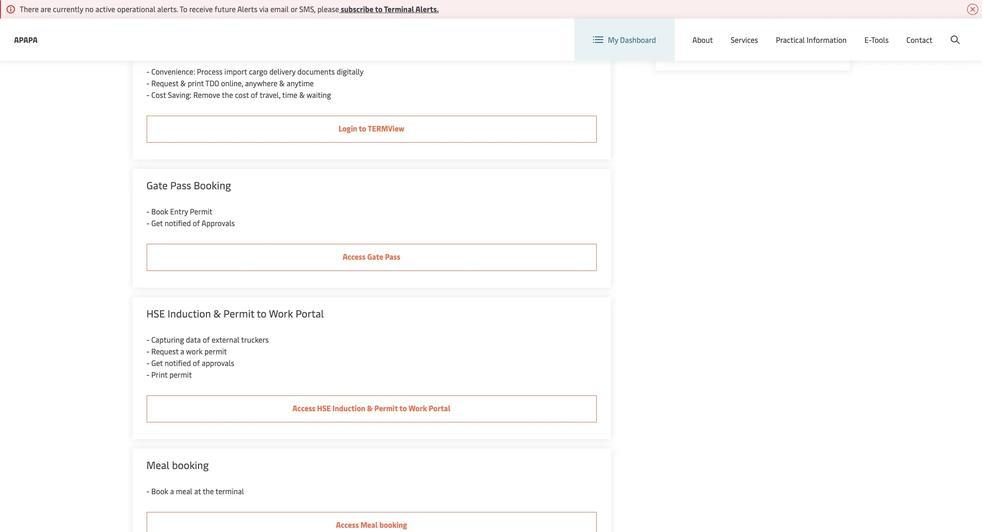 Task type: describe. For each thing, give the bounding box(es) containing it.
hse induction & permit to work portal
[[146, 307, 324, 321]]

access hse induction & permit to work portal link
[[146, 396, 597, 423]]

cargo
[[249, 66, 267, 77]]

(0)
[[704, 45, 714, 56]]

global
[[802, 27, 823, 38]]

future
[[215, 4, 236, 14]]

terminal
[[215, 487, 244, 497]]

1 horizontal spatial permit
[[204, 346, 227, 357]]

+234
[[685, 45, 703, 56]]

1 horizontal spatial gate
[[367, 252, 383, 262]]

login to termview
[[339, 123, 404, 134]]

approvals
[[202, 358, 234, 368]]

switch
[[719, 27, 741, 37]]

alerts.
[[416, 4, 439, 14]]

approvals
[[201, 218, 235, 228]]

active
[[95, 4, 115, 14]]

apapa link
[[14, 34, 38, 46]]

to
[[180, 4, 187, 14]]

notified inside "- book entry permit - get notified of approvals"
[[165, 218, 191, 228]]

request inside - capturing data of external truckers - request a work permit - get notified of approvals - print permit
[[151, 346, 179, 357]]

create
[[914, 27, 935, 38]]

get inside - capturing data of external truckers - request a work permit - get notified of approvals - print permit
[[151, 358, 163, 368]]

import
[[224, 66, 247, 77]]

tdo
[[205, 78, 219, 88]]

my dashboard button
[[593, 19, 656, 61]]

0 vertical spatial portal
[[296, 307, 324, 321]]

1 vertical spatial hse
[[317, 403, 331, 414]]

switch location
[[719, 27, 772, 37]]

1 horizontal spatial pass
[[385, 252, 400, 262]]

subscribe to terminal alerts. link
[[339, 4, 439, 14]]

currently
[[53, 4, 83, 14]]

alerts
[[237, 4, 257, 14]]

about
[[692, 35, 713, 45]]

tools
[[871, 35, 889, 45]]

8 - from the top
[[146, 358, 149, 368]]

book for entry
[[151, 206, 168, 217]]

capturing
[[151, 335, 184, 345]]

terminal
[[384, 4, 414, 14]]

of right data
[[203, 335, 210, 345]]

process
[[197, 66, 223, 77]]

work
[[186, 346, 203, 357]]

global menu
[[802, 27, 844, 38]]

access for &
[[292, 403, 315, 414]]

access gate pass link
[[146, 244, 597, 271]]

meal booking
[[146, 459, 209, 473]]

1 vertical spatial a
[[170, 487, 174, 497]]

2 horizontal spatial permit
[[374, 403, 398, 414]]

/
[[909, 27, 912, 38]]

my dashboard
[[608, 35, 656, 45]]

0 vertical spatial induction
[[167, 307, 211, 321]]

1 horizontal spatial meal
[[360, 520, 378, 530]]

subscribe
[[341, 4, 373, 14]]

6 - from the top
[[146, 335, 149, 345]]

email
[[270, 4, 289, 14]]

sms,
[[299, 4, 316, 14]]

1 horizontal spatial booking
[[379, 520, 407, 530]]

via
[[259, 4, 269, 14]]

login / create account
[[889, 27, 964, 38]]

permit for &
[[223, 307, 254, 321]]

- book entry permit - get notified of approvals
[[146, 206, 235, 228]]

login to termview link
[[146, 116, 597, 143]]

access meal booking
[[336, 520, 407, 530]]

services
[[731, 35, 758, 45]]

1 - from the top
[[146, 66, 149, 77]]

operational
[[117, 4, 155, 14]]

3 - from the top
[[146, 90, 149, 100]]

- convenience: process import cargo delivery documents digitally - request & print tdo online, anywhere & anytime - cost saving: remove the cost of travel, time & waiting
[[146, 66, 364, 100]]

- capturing data of external truckers - request a work permit - get notified of approvals - print permit
[[146, 335, 269, 380]]

access gate pass
[[343, 252, 400, 262]]

practical information button
[[776, 19, 847, 61]]

data
[[186, 335, 201, 345]]

at
[[194, 487, 201, 497]]

please
[[317, 4, 339, 14]]

documents
[[297, 66, 335, 77]]

switch location button
[[704, 27, 772, 37]]

contact button
[[906, 19, 933, 61]]

remove
[[193, 90, 220, 100]]

my
[[608, 35, 618, 45]]

receive
[[189, 4, 213, 14]]

convenience:
[[151, 66, 195, 77]]

waiting
[[307, 90, 331, 100]]

anywhere
[[245, 78, 277, 88]]

practical information
[[776, 35, 847, 45]]

2 - from the top
[[146, 78, 149, 88]]

print
[[188, 78, 204, 88]]

1 vertical spatial contact
[[906, 35, 933, 45]]

external
[[212, 335, 239, 345]]

get inside "- book entry permit - get notified of approvals"
[[151, 218, 163, 228]]



Task type: locate. For each thing, give the bounding box(es) containing it.
0 vertical spatial request
[[151, 78, 179, 88]]

8039763068
[[716, 45, 760, 56]]

time
[[282, 90, 297, 100]]

login left the termview
[[339, 123, 357, 134]]

2 request from the top
[[151, 346, 179, 357]]

0 horizontal spatial hse
[[146, 307, 165, 321]]

of down work
[[193, 358, 200, 368]]

0 horizontal spatial login
[[339, 123, 357, 134]]

1 horizontal spatial contact
[[906, 35, 933, 45]]

there
[[20, 4, 39, 14]]

1 vertical spatial get
[[151, 358, 163, 368]]

-
[[146, 66, 149, 77], [146, 78, 149, 88], [146, 90, 149, 100], [146, 206, 149, 217], [146, 218, 149, 228], [146, 335, 149, 345], [146, 346, 149, 357], [146, 358, 149, 368], [146, 370, 149, 380], [146, 487, 149, 497]]

contact
[[669, 20, 705, 34], [906, 35, 933, 45]]

1 request from the top
[[151, 78, 179, 88]]

to
[[375, 4, 383, 14], [359, 123, 366, 134], [257, 307, 267, 321], [399, 403, 407, 414]]

account
[[937, 27, 964, 38]]

request inside - convenience: process import cargo delivery documents digitally - request & print tdo online, anywhere & anytime - cost saving: remove the cost of travel, time & waiting
[[151, 78, 179, 88]]

1 vertical spatial pass
[[385, 252, 400, 262]]

0 horizontal spatial the
[[203, 487, 214, 497]]

0 horizontal spatial pass
[[170, 178, 191, 192]]

1 vertical spatial request
[[151, 346, 179, 357]]

book for a
[[151, 487, 168, 497]]

+234 (0) 8039763068 link
[[669, 45, 836, 57]]

1 horizontal spatial work
[[408, 403, 427, 414]]

the inside - convenience: process import cargo delivery documents digitally - request & print tdo online, anywhere & anytime - cost saving: remove the cost of travel, time & waiting
[[222, 90, 233, 100]]

of inside - convenience: process import cargo delivery documents digitally - request & print tdo online, anywhere & anytime - cost saving: remove the cost of travel, time & waiting
[[251, 90, 258, 100]]

book left meal
[[151, 487, 168, 497]]

9 - from the top
[[146, 370, 149, 380]]

the
[[222, 90, 233, 100], [203, 487, 214, 497]]

book left entry
[[151, 206, 168, 217]]

practical
[[776, 35, 805, 45]]

booking
[[194, 178, 231, 192]]

information
[[807, 35, 847, 45]]

menu
[[825, 27, 844, 38]]

request down the capturing
[[151, 346, 179, 357]]

1 vertical spatial notified
[[165, 358, 191, 368]]

portal
[[296, 307, 324, 321], [429, 403, 450, 414]]

truckers
[[241, 335, 269, 345]]

of left approvals on the top of page
[[193, 218, 200, 228]]

permit right print
[[169, 370, 192, 380]]

1 get from the top
[[151, 218, 163, 228]]

0 horizontal spatial gate
[[146, 178, 168, 192]]

1 vertical spatial login
[[339, 123, 357, 134]]

the down online, in the top left of the page
[[222, 90, 233, 100]]

0 vertical spatial hse
[[146, 307, 165, 321]]

login / create account link
[[872, 19, 964, 46]]

cost
[[151, 90, 166, 100]]

1 vertical spatial work
[[408, 403, 427, 414]]

0 horizontal spatial induction
[[167, 307, 211, 321]]

4 - from the top
[[146, 206, 149, 217]]

e-tools button
[[864, 19, 889, 61]]

book inside "- book entry permit - get notified of approvals"
[[151, 206, 168, 217]]

permit for entry
[[190, 206, 212, 217]]

login for login / create account
[[889, 27, 907, 38]]

of right cost
[[251, 90, 258, 100]]

notified down entry
[[165, 218, 191, 228]]

1 vertical spatial book
[[151, 487, 168, 497]]

meal
[[176, 487, 192, 497]]

1 horizontal spatial hse
[[317, 403, 331, 414]]

pass
[[170, 178, 191, 192], [385, 252, 400, 262]]

0 vertical spatial contact
[[669, 20, 705, 34]]

notified
[[165, 218, 191, 228], [165, 358, 191, 368]]

1 horizontal spatial login
[[889, 27, 907, 38]]

1 vertical spatial permit
[[169, 370, 192, 380]]

0 vertical spatial pass
[[170, 178, 191, 192]]

1 book from the top
[[151, 206, 168, 217]]

2 vertical spatial access
[[336, 520, 359, 530]]

&
[[180, 78, 186, 88], [279, 78, 285, 88], [299, 90, 305, 100], [213, 307, 221, 321], [367, 403, 373, 414]]

booking
[[172, 459, 209, 473], [379, 520, 407, 530]]

0 vertical spatial meal
[[146, 459, 169, 473]]

digitally
[[337, 66, 364, 77]]

access
[[343, 252, 366, 262], [292, 403, 315, 414], [336, 520, 359, 530]]

0 horizontal spatial contact
[[669, 20, 705, 34]]

cost
[[235, 90, 249, 100]]

2 get from the top
[[151, 358, 163, 368]]

0 horizontal spatial work
[[269, 307, 293, 321]]

access for booking
[[343, 252, 366, 262]]

gate pass booking
[[146, 178, 231, 192]]

0 horizontal spatial booking
[[172, 459, 209, 473]]

0 vertical spatial gate
[[146, 178, 168, 192]]

alerts.
[[157, 4, 178, 14]]

termview
[[368, 123, 404, 134]]

0 vertical spatial book
[[151, 206, 168, 217]]

0 vertical spatial permit
[[204, 346, 227, 357]]

2 book from the top
[[151, 487, 168, 497]]

permit up "approvals"
[[204, 346, 227, 357]]

print
[[151, 370, 168, 380]]

dashboard
[[620, 35, 656, 45]]

notified down work
[[165, 358, 191, 368]]

entry
[[170, 206, 188, 217]]

travel,
[[260, 90, 280, 100]]

or
[[291, 4, 297, 14]]

2 vertical spatial permit
[[374, 403, 398, 414]]

notified inside - capturing data of external truckers - request a work permit - get notified of approvals - print permit
[[165, 358, 191, 368]]

login left / at the right of the page
[[889, 27, 907, 38]]

are
[[41, 4, 51, 14]]

saving:
[[168, 90, 191, 100]]

apapa
[[14, 34, 38, 45]]

7 - from the top
[[146, 346, 149, 357]]

0 horizontal spatial permit
[[169, 370, 192, 380]]

1 horizontal spatial induction
[[332, 403, 365, 414]]

5 - from the top
[[146, 218, 149, 228]]

0 horizontal spatial permit
[[190, 206, 212, 217]]

0 vertical spatial access
[[343, 252, 366, 262]]

0 vertical spatial a
[[180, 346, 184, 357]]

1 horizontal spatial a
[[180, 346, 184, 357]]

anytime
[[287, 78, 314, 88]]

e-
[[864, 35, 871, 45]]

0 vertical spatial permit
[[190, 206, 212, 217]]

1 vertical spatial booking
[[379, 520, 407, 530]]

book
[[151, 206, 168, 217], [151, 487, 168, 497]]

work
[[269, 307, 293, 321], [408, 403, 427, 414]]

a left meal
[[170, 487, 174, 497]]

1 notified from the top
[[165, 218, 191, 228]]

a
[[180, 346, 184, 357], [170, 487, 174, 497]]

induction
[[167, 307, 211, 321], [332, 403, 365, 414]]

no
[[85, 4, 94, 14]]

0 vertical spatial login
[[889, 27, 907, 38]]

0 vertical spatial notified
[[165, 218, 191, 228]]

1 vertical spatial permit
[[223, 307, 254, 321]]

1 horizontal spatial the
[[222, 90, 233, 100]]

- book a meal at the terminal
[[146, 487, 244, 497]]

delivery
[[269, 66, 296, 77]]

a left work
[[180, 346, 184, 357]]

1 horizontal spatial permit
[[223, 307, 254, 321]]

request up the cost
[[151, 78, 179, 88]]

0 horizontal spatial portal
[[296, 307, 324, 321]]

global menu button
[[781, 18, 854, 46]]

1 vertical spatial induction
[[332, 403, 365, 414]]

1 vertical spatial meal
[[360, 520, 378, 530]]

there are currently no active operational alerts. to receive future alerts via email or sms, please subscribe to terminal alerts.
[[20, 4, 439, 14]]

+234 (0) 8039763068
[[685, 45, 760, 56]]

close alert image
[[967, 4, 978, 15]]

the right at
[[203, 487, 214, 497]]

login for login to termview
[[339, 123, 357, 134]]

0 vertical spatial work
[[269, 307, 293, 321]]

1 vertical spatial access
[[292, 403, 315, 414]]

0 horizontal spatial meal
[[146, 459, 169, 473]]

permit inside "- book entry permit - get notified of approvals"
[[190, 206, 212, 217]]

about button
[[692, 19, 713, 61]]

0 horizontal spatial a
[[170, 487, 174, 497]]

1 horizontal spatial portal
[[429, 403, 450, 414]]

login
[[889, 27, 907, 38], [339, 123, 357, 134]]

2 notified from the top
[[165, 358, 191, 368]]

1 vertical spatial portal
[[429, 403, 450, 414]]

meal
[[146, 459, 169, 473], [360, 520, 378, 530]]

1 vertical spatial gate
[[367, 252, 383, 262]]

0 vertical spatial the
[[222, 90, 233, 100]]

0 vertical spatial get
[[151, 218, 163, 228]]

permit
[[190, 206, 212, 217], [223, 307, 254, 321], [374, 403, 398, 414]]

1 vertical spatial the
[[203, 487, 214, 497]]

gate
[[146, 178, 168, 192], [367, 252, 383, 262]]

e-tools
[[864, 35, 889, 45]]

10 - from the top
[[146, 487, 149, 497]]

get
[[151, 218, 163, 228], [151, 358, 163, 368]]

of
[[251, 90, 258, 100], [193, 218, 200, 228], [203, 335, 210, 345], [193, 358, 200, 368]]

online,
[[221, 78, 243, 88]]

0 vertical spatial booking
[[172, 459, 209, 473]]

access meal booking link
[[146, 513, 597, 533]]

a inside - capturing data of external truckers - request a work permit - get notified of approvals - print permit
[[180, 346, 184, 357]]

of inside "- book entry permit - get notified of approvals"
[[193, 218, 200, 228]]



Task type: vqa. For each thing, say whether or not it's contained in the screenshot.
the leftmost Portal
yes



